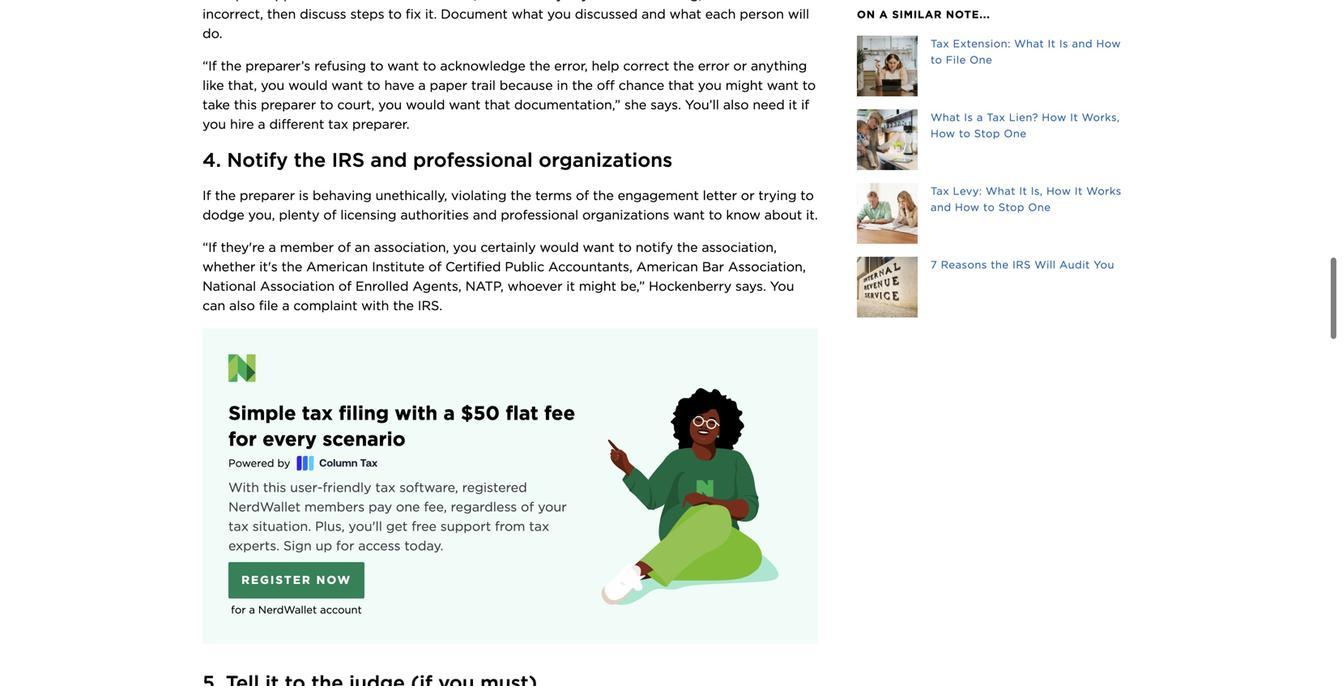 Task type: locate. For each thing, give the bounding box(es) containing it.
for
[[229, 427, 257, 451], [336, 538, 354, 554], [231, 604, 246, 616]]

1 horizontal spatial up
[[316, 538, 332, 554]]

the inside set up an appointment to talk face to face, hockenberry says. at the meeting, determine what's incorrect, then discuss steps to fix it. document what you discussed and what each person will do.
[[621, 0, 642, 2]]

0 horizontal spatial you
[[770, 278, 795, 294]]

a inside what is a tax lien? how it works, how to stop one
[[977, 111, 984, 124]]

to left court,
[[320, 97, 334, 113]]

irs up the behaving
[[332, 148, 365, 172]]

now
[[316, 573, 352, 587]]

0 vertical spatial hockenberry
[[481, 0, 564, 2]]

want up accountants,
[[583, 239, 615, 255]]

stop up 'levy:'
[[975, 127, 1001, 140]]

how right "lien?"
[[1042, 111, 1067, 124]]

1 vertical spatial you
[[770, 278, 795, 294]]

0 horizontal spatial it
[[567, 278, 575, 294]]

1 vertical spatial or
[[741, 188, 755, 203]]

what for extension:
[[1015, 37, 1045, 50]]

1 horizontal spatial is
[[1060, 37, 1069, 50]]

1 horizontal spatial association,
[[702, 239, 777, 255]]

the right notify
[[677, 239, 698, 255]]

"if inside "if they're a member of an association, you certainly would want to notify the association, whether it's the american institute of certified public accountants, american bar association, national association of enrolled agents, natp, whoever it might be," hockenberry says. you can also file a complaint with the irs.
[[203, 239, 217, 255]]

2 vertical spatial tax
[[931, 185, 950, 197]]

0 vertical spatial nerdwallet
[[229, 499, 301, 515]]

what inside what is a tax lien? how it works, how to stop one
[[931, 111, 961, 124]]

0 horizontal spatial says.
[[568, 0, 599, 2]]

1 horizontal spatial with
[[395, 401, 438, 425]]

one
[[970, 53, 993, 66], [1004, 127, 1027, 140], [1029, 201, 1052, 214]]

1 horizontal spatial it.
[[806, 207, 818, 223]]

court,
[[337, 97, 375, 113]]

about
[[765, 207, 803, 223]]

"if up like
[[203, 58, 217, 74]]

1 association, from the left
[[374, 239, 449, 255]]

of right terms
[[576, 188, 589, 203]]

tax left "lien?"
[[987, 111, 1006, 124]]

be,"
[[621, 278, 645, 294]]

would down preparer's
[[289, 77, 328, 93]]

2 vertical spatial one
[[1029, 201, 1052, 214]]

they're
[[221, 239, 265, 255]]

irs for will
[[1013, 259, 1032, 271]]

0 vertical spatial an
[[248, 0, 264, 2]]

want
[[388, 58, 419, 74], [332, 77, 363, 93], [767, 77, 799, 93], [449, 97, 481, 113], [674, 207, 705, 223], [583, 239, 615, 255]]

appointment
[[268, 0, 351, 2]]

1 vertical spatial "if
[[203, 239, 217, 255]]

to inside "if they're a member of an association, you certainly would want to notify the association, whether it's the american institute of certified public accountants, american bar association, national association of enrolled agents, natp, whoever it might be," hockenberry says. you can also file a complaint with the irs.
[[619, 239, 632, 255]]

that up you'll at right top
[[669, 77, 694, 93]]

documentation,"
[[514, 97, 621, 113]]

one down is,
[[1029, 201, 1052, 214]]

that down trail
[[485, 97, 511, 113]]

with inside "if they're a member of an association, you certainly would want to notify the association, whether it's the american institute of certified public accountants, american bar association, national association of enrolled agents, natp, whoever it might be," hockenberry says. you can also file a complaint with the irs.
[[362, 298, 389, 314]]

simple
[[229, 401, 296, 425]]

is inside tax extension: what it is and how to file one
[[1060, 37, 1069, 50]]

1 vertical spatial one
[[1004, 127, 1027, 140]]

an inside "if they're a member of an association, you certainly would want to notify the association, whether it's the american institute of certified public accountants, american bar association, national association of enrolled agents, natp, whoever it might be," hockenberry says. you can also file a complaint with the irs.
[[355, 239, 370, 255]]

plenty
[[279, 207, 320, 223]]

0 vertical spatial or
[[734, 58, 747, 74]]

0 vertical spatial would
[[289, 77, 328, 93]]

agents,
[[413, 278, 462, 294]]

association
[[260, 278, 335, 294]]

what
[[1015, 37, 1045, 50], [931, 111, 961, 124], [986, 185, 1016, 197]]

0 vertical spatial might
[[726, 77, 763, 93]]

1 vertical spatial preparer
[[240, 188, 295, 203]]

also inside "if the preparer's refusing to want to acknowledge the error, help correct the error or anything like that, you would want to have a paper trail because in the off chance that you might want to take this preparer to court, you would want that documentation," she says. you'll also need it if you hire a different tax preparer.
[[724, 97, 749, 113]]

irs left will
[[1013, 259, 1032, 271]]

also
[[724, 97, 749, 113], [229, 298, 255, 314]]

paper
[[430, 77, 468, 93]]

0 vertical spatial for
[[229, 427, 257, 451]]

do.
[[203, 25, 222, 41]]

hockenberry up document
[[481, 0, 564, 2]]

american down notify
[[637, 259, 698, 275]]

similar
[[893, 8, 943, 21]]

you down preparer's
[[261, 77, 285, 93]]

this down that,
[[234, 97, 257, 113]]

it.
[[425, 6, 437, 22], [806, 207, 818, 223]]

also down national
[[229, 298, 255, 314]]

"if up whether
[[203, 239, 217, 255]]

1 vertical spatial that
[[485, 97, 511, 113]]

experts.
[[229, 538, 280, 554]]

1 vertical spatial might
[[579, 278, 617, 294]]

the
[[621, 0, 642, 2], [221, 58, 242, 74], [530, 58, 551, 74], [674, 58, 694, 74], [572, 77, 593, 93], [294, 148, 326, 172], [215, 188, 236, 203], [511, 188, 532, 203], [593, 188, 614, 203], [677, 239, 698, 255], [991, 259, 1009, 271], [282, 259, 303, 275], [393, 298, 414, 314]]

0 horizontal spatial up
[[228, 0, 244, 2]]

0 horizontal spatial an
[[248, 0, 264, 2]]

for down register
[[231, 604, 246, 616]]

the right if
[[215, 188, 236, 203]]

would inside "if they're a member of an association, you certainly would want to notify the association, whether it's the american institute of certified public accountants, american bar association, national association of enrolled agents, natp, whoever it might be," hockenberry says. you can also file a complaint with the irs.
[[540, 239, 579, 255]]

with down enrolled
[[362, 298, 389, 314]]

members
[[305, 499, 365, 515]]

to left notify
[[619, 239, 632, 255]]

discuss
[[300, 6, 347, 22]]

what inside tax extension: what it is and how to file one
[[1015, 37, 1045, 50]]

1 vertical spatial up
[[316, 538, 332, 554]]

hockenberry inside "if they're a member of an association, you certainly would want to notify the association, whether it's the american institute of certified public accountants, american bar association, national association of enrolled agents, natp, whoever it might be," hockenberry says. you can also file a complaint with the irs.
[[649, 278, 732, 294]]

for up powered
[[229, 427, 257, 451]]

1 horizontal spatial it
[[789, 97, 798, 113]]

because
[[500, 77, 553, 93]]

this down by
[[263, 480, 286, 495]]

you inside "if they're a member of an association, you certainly would want to notify the association, whether it's the american institute of certified public accountants, american bar association, national association of enrolled agents, natp, whoever it might be," hockenberry says. you can also file a complaint with the irs.
[[453, 239, 477, 255]]

1 horizontal spatial american
[[637, 259, 698, 275]]

want inside "if they're a member of an association, you certainly would want to notify the association, whether it's the american institute of certified public accountants, american bar association, national association of enrolled agents, natp, whoever it might be," hockenberry says. you can also file a complaint with the irs.
[[583, 239, 615, 255]]

to left file
[[931, 53, 943, 66]]

regardless
[[451, 499, 517, 515]]

0 horizontal spatial association,
[[374, 239, 449, 255]]

accountants,
[[549, 259, 633, 275]]

0 vertical spatial this
[[234, 97, 257, 113]]

0 horizontal spatial this
[[234, 97, 257, 113]]

0 vertical spatial with
[[362, 298, 389, 314]]

to up reasons
[[984, 201, 995, 214]]

the up because
[[530, 58, 551, 74]]

0 horizontal spatial what
[[512, 6, 544, 22]]

professional down terms
[[501, 207, 579, 223]]

1 vertical spatial tax
[[987, 111, 1006, 124]]

0 horizontal spatial irs
[[332, 148, 365, 172]]

1 horizontal spatial irs
[[1013, 259, 1032, 271]]

lien?
[[1010, 111, 1039, 124]]

1 horizontal spatial says.
[[651, 97, 682, 113]]

with inside simple tax filing with a $50 flat fee for every scenario
[[395, 401, 438, 425]]

support
[[441, 519, 491, 534]]

trail
[[471, 77, 496, 93]]

0 vertical spatial is
[[1060, 37, 1069, 50]]

a up it's
[[269, 239, 276, 255]]

institute
[[372, 259, 425, 275]]

software,
[[400, 480, 459, 495]]

you down association,
[[770, 278, 795, 294]]

with
[[229, 480, 259, 495]]

a right the on
[[880, 8, 889, 21]]

what for levy:
[[986, 185, 1016, 197]]

what is a tax lien? how it works, how to stop one link
[[857, 109, 1136, 170]]

what right extension:
[[1015, 37, 1045, 50]]

"if inside "if the preparer's refusing to want to acknowledge the error, help correct the error or anything like that, you would want to have a paper trail because in the off chance that you might want to take this preparer to court, you would want that documentation," she says. you'll also need it if you hire a different tax preparer.
[[203, 58, 217, 74]]

0 vertical spatial up
[[228, 0, 244, 2]]

different
[[269, 116, 324, 132]]

tax
[[328, 116, 348, 132], [302, 401, 333, 425], [376, 480, 396, 495], [229, 519, 249, 534], [529, 519, 550, 534]]

free
[[412, 519, 437, 534]]

and down violating
[[473, 207, 497, 223]]

a down register
[[249, 604, 255, 616]]

and inside tax extension: what it is and how to file one
[[1073, 37, 1093, 50]]

0 vertical spatial one
[[970, 53, 993, 66]]

or up know
[[741, 188, 755, 203]]

want down engagement
[[674, 207, 705, 223]]

you'll
[[685, 97, 720, 113]]

0 vertical spatial preparer
[[261, 97, 316, 113]]

1 horizontal spatial one
[[1004, 127, 1027, 140]]

you down take
[[203, 116, 226, 132]]

then
[[267, 6, 296, 22]]

0 horizontal spatial with
[[362, 298, 389, 314]]

association, up bar
[[702, 239, 777, 255]]

tax inside simple tax filing with a $50 flat fee for every scenario
[[302, 401, 333, 425]]

0 horizontal spatial one
[[970, 53, 993, 66]]

how right is,
[[1047, 185, 1072, 197]]

what right document
[[512, 6, 544, 22]]

0 vertical spatial stop
[[975, 127, 1001, 140]]

would up accountants,
[[540, 239, 579, 255]]

1 horizontal spatial would
[[406, 97, 445, 113]]

it. right about at the top of the page
[[806, 207, 818, 223]]

1 vertical spatial stop
[[999, 201, 1025, 214]]

you right audit
[[1094, 259, 1115, 271]]

or right error
[[734, 58, 747, 74]]

1 vertical spatial this
[[263, 480, 286, 495]]

0 vertical spatial it
[[789, 97, 798, 113]]

might down accountants,
[[579, 278, 617, 294]]

0 vertical spatial that
[[669, 77, 694, 93]]

tax inside tax extension: what it is and how to file one
[[931, 37, 950, 50]]

certainly
[[481, 239, 536, 255]]

what down meeting,
[[670, 6, 702, 22]]

licensing
[[341, 207, 397, 223]]

want up the have on the left top of page
[[388, 58, 419, 74]]

nerdwallet down 'register now' "button"
[[258, 604, 317, 616]]

preparer up the different
[[261, 97, 316, 113]]

2 horizontal spatial would
[[540, 239, 579, 255]]

it left if
[[789, 97, 798, 113]]

2 what from the left
[[670, 6, 702, 22]]

association,
[[728, 259, 806, 275]]

1 vertical spatial says.
[[651, 97, 682, 113]]

association,
[[374, 239, 449, 255], [702, 239, 777, 255]]

account
[[320, 604, 362, 616]]

1 "if from the top
[[203, 58, 217, 74]]

1 vertical spatial what
[[931, 111, 961, 124]]

1 horizontal spatial that
[[669, 77, 694, 93]]

and down meeting,
[[642, 6, 666, 22]]

might up need
[[726, 77, 763, 93]]

professional inside if the preparer is behaving unethically, violating the terms of the engagement letter or trying to dodge you, plenty of licensing authorities and professional organizations want to know about it.
[[501, 207, 579, 223]]

what inside tax levy: what it is, how it works and how to stop one
[[986, 185, 1016, 197]]

1 horizontal spatial might
[[726, 77, 763, 93]]

one down "lien?"
[[1004, 127, 1027, 140]]

1 horizontal spatial what
[[670, 6, 702, 22]]

0 vertical spatial you
[[1094, 259, 1115, 271]]

to up if
[[803, 77, 816, 93]]

to up "steps"
[[354, 0, 368, 2]]

that
[[669, 77, 694, 93], [485, 97, 511, 113]]

tax left 'levy:'
[[931, 185, 950, 197]]

meeting,
[[646, 0, 702, 2]]

if the preparer is behaving unethically, violating the terms of the engagement letter or trying to dodge you, plenty of licensing authorities and professional organizations want to know about it.
[[203, 188, 818, 223]]

and inside if the preparer is behaving unethically, violating the terms of the engagement letter or trying to dodge you, plenty of licensing authorities and professional organizations want to know about it.
[[473, 207, 497, 223]]

what
[[512, 6, 544, 22], [670, 6, 702, 22]]

tax inside tax levy: what it is, how it works and how to stop one
[[931, 185, 950, 197]]

how inside tax extension: what it is and how to file one
[[1097, 37, 1122, 50]]

0 vertical spatial "if
[[203, 58, 217, 74]]

or
[[734, 58, 747, 74], [741, 188, 755, 203]]

the right terms
[[593, 188, 614, 203]]

says. up discussed
[[568, 0, 599, 2]]

you,
[[248, 207, 275, 223]]

one down extension:
[[970, 53, 993, 66]]

for inside with this user-friendly tax software, registered nerdwallet members pay one fee, regardless of your tax situation. plus, you'll get free support from tax experts. sign up for access today.
[[336, 538, 354, 554]]

it inside "if the preparer's refusing to want to acknowledge the error, help correct the error or anything like that, you would want to have a paper trail because in the off chance that you might want to take this preparer to court, you would want that documentation," she says. you'll also need it if you hire a different tax preparer.
[[789, 97, 798, 113]]

of right member
[[338, 239, 351, 255]]

a right file
[[282, 298, 290, 314]]

trying
[[759, 188, 797, 203]]

1 vertical spatial for
[[336, 538, 354, 554]]

if
[[203, 188, 211, 203]]

preparer up the you,
[[240, 188, 295, 203]]

to inside tax levy: what it is, how it works and how to stop one
[[984, 201, 995, 214]]

tax up file
[[931, 37, 950, 50]]

preparer inside "if the preparer's refusing to want to acknowledge the error, help correct the error or anything like that, you would want to have a paper trail because in the off chance that you might want to take this preparer to court, you would want that documentation," she says. you'll also need it if you hire a different tax preparer.
[[261, 97, 316, 113]]

1 vertical spatial irs
[[1013, 259, 1032, 271]]

1 vertical spatial hockenberry
[[649, 278, 732, 294]]

1 vertical spatial is
[[965, 111, 974, 124]]

of left your
[[521, 499, 534, 515]]

terms
[[536, 188, 572, 203]]

1 horizontal spatial hockenberry
[[649, 278, 732, 294]]

0 vertical spatial tax
[[931, 37, 950, 50]]

preparer inside if the preparer is behaving unethically, violating the terms of the engagement letter or trying to dodge you, plenty of licensing authorities and professional organizations want to know about it.
[[240, 188, 295, 203]]

that,
[[228, 77, 257, 93]]

0 vertical spatial irs
[[332, 148, 365, 172]]

0 vertical spatial also
[[724, 97, 749, 113]]

1 vertical spatial organizations
[[583, 207, 670, 223]]

you up certified
[[453, 239, 477, 255]]

says. right she
[[651, 97, 682, 113]]

or inside "if the preparer's refusing to want to acknowledge the error, help correct the error or anything like that, you would want to have a paper trail because in the off chance that you might want to take this preparer to court, you would want that documentation," she says. you'll also need it if you hire a different tax preparer.
[[734, 58, 747, 74]]

how
[[1097, 37, 1122, 50], [1042, 111, 1067, 124], [931, 127, 956, 140], [1047, 185, 1072, 197], [955, 201, 980, 214]]

this inside "if the preparer's refusing to want to acknowledge the error, help correct the error or anything like that, you would want to have a paper trail because in the off chance that you might want to take this preparer to court, you would want that documentation," she says. you'll also need it if you hire a different tax preparer.
[[234, 97, 257, 113]]

organizations down she
[[539, 148, 673, 172]]

you
[[1094, 259, 1115, 271], [770, 278, 795, 294]]

2 vertical spatial says.
[[736, 278, 767, 294]]

0 horizontal spatial is
[[965, 111, 974, 124]]

it right extension:
[[1048, 37, 1056, 50]]

american down member
[[306, 259, 368, 275]]

4.
[[203, 148, 221, 172]]

2 vertical spatial for
[[231, 604, 246, 616]]

1 horizontal spatial an
[[355, 239, 370, 255]]

2 horizontal spatial one
[[1029, 201, 1052, 214]]

0 horizontal spatial it.
[[425, 6, 437, 22]]

0 vertical spatial it.
[[425, 6, 437, 22]]

1 vertical spatial also
[[229, 298, 255, 314]]

0 horizontal spatial also
[[229, 298, 255, 314]]

and up 7
[[931, 201, 952, 214]]

0 horizontal spatial might
[[579, 278, 617, 294]]

2 "if from the top
[[203, 239, 217, 255]]

1 vertical spatial it.
[[806, 207, 818, 223]]

1 horizontal spatial this
[[263, 480, 286, 495]]

stop up 7 reasons the irs will audit you at the top right of the page
[[999, 201, 1025, 214]]

if
[[802, 97, 810, 113]]

tax inside "if the preparer's refusing to want to acknowledge the error, help correct the error or anything like that, you would want to have a paper trail because in the off chance that you might want to take this preparer to court, you would want that documentation," she says. you'll also need it if you hire a different tax preparer.
[[328, 116, 348, 132]]

nerdwallet
[[229, 499, 301, 515], [258, 604, 317, 616]]

1 vertical spatial with
[[395, 401, 438, 425]]

the left terms
[[511, 188, 532, 203]]

1 vertical spatial professional
[[501, 207, 579, 223]]

with
[[362, 298, 389, 314], [395, 401, 438, 425]]

stop inside tax levy: what it is, how it works and how to stop one
[[999, 201, 1025, 214]]

association, up institute
[[374, 239, 449, 255]]

up inside set up an appointment to talk face to face, hockenberry says. at the meeting, determine what's incorrect, then discuss steps to fix it. document what you discussed and what each person will do.
[[228, 0, 244, 2]]

and inside set up an appointment to talk face to face, hockenberry says. at the meeting, determine what's incorrect, then discuss steps to fix it. document what you discussed and what each person will do.
[[642, 6, 666, 22]]

you left discussed
[[548, 6, 571, 22]]

an
[[248, 0, 264, 2], [355, 239, 370, 255]]

for down plus,
[[336, 538, 354, 554]]

0 horizontal spatial american
[[306, 259, 368, 275]]

can
[[203, 298, 225, 314]]

0 vertical spatial says.
[[568, 0, 599, 2]]

1 vertical spatial it
[[567, 278, 575, 294]]

1 american from the left
[[306, 259, 368, 275]]

2 horizontal spatial says.
[[736, 278, 767, 294]]

off
[[597, 77, 615, 93]]

2 vertical spatial what
[[986, 185, 1016, 197]]

professional up violating
[[413, 148, 533, 172]]

one
[[396, 499, 420, 515]]

tax extension: what it is and how to file one link
[[857, 36, 1136, 96]]

from
[[495, 519, 526, 534]]

stop inside what is a tax lien? how it works, how to stop one
[[975, 127, 1001, 140]]

how up works,
[[1097, 37, 1122, 50]]

an inside set up an appointment to talk face to face, hockenberry says. at the meeting, determine what's incorrect, then discuss steps to fix it. document what you discussed and what each person will do.
[[248, 0, 264, 2]]

0 horizontal spatial hockenberry
[[481, 0, 564, 2]]

1 horizontal spatial also
[[724, 97, 749, 113]]

1 horizontal spatial you
[[1094, 259, 1115, 271]]

of up complaint
[[339, 278, 352, 294]]

"if they're a member of an association, you certainly would want to notify the association, whether it's the american institute of certified public accountants, american bar association, national association of enrolled agents, natp, whoever it might be," hockenberry says. you can also file a complaint with the irs.
[[203, 239, 810, 314]]

2 vertical spatial would
[[540, 239, 579, 255]]

it. right the fix
[[425, 6, 437, 22]]

it left works,
[[1071, 111, 1079, 124]]

1 vertical spatial an
[[355, 239, 370, 255]]

might
[[726, 77, 763, 93], [579, 278, 617, 294]]

0 vertical spatial what
[[1015, 37, 1045, 50]]

at
[[602, 0, 618, 2]]

one inside tax levy: what it is, how it works and how to stop one
[[1029, 201, 1052, 214]]



Task type: describe. For each thing, give the bounding box(es) containing it.
correct
[[624, 58, 670, 74]]

powered by
[[229, 457, 290, 470]]

it inside "if they're a member of an association, you certainly would want to notify the association, whether it's the american institute of certified public accountants, american bar association, national association of enrolled agents, natp, whoever it might be," hockenberry says. you can also file a complaint with the irs.
[[567, 278, 575, 294]]

says. inside "if the preparer's refusing to want to acknowledge the error, help correct the error or anything like that, you would want to have a paper trail because in the off chance that you might want to take this preparer to court, you would want that documentation," she says. you'll also need it if you hire a different tax preparer.
[[651, 97, 682, 113]]

it left is,
[[1020, 185, 1028, 197]]

fee
[[544, 401, 576, 425]]

anything
[[751, 58, 807, 74]]

error,
[[555, 58, 588, 74]]

to down the talk
[[388, 6, 402, 22]]

it. inside if the preparer is behaving unethically, violating the terms of the engagement letter or trying to dodge you, plenty of licensing authorities and professional organizations want to know about it.
[[806, 207, 818, 223]]

levy:
[[953, 185, 983, 197]]

0 vertical spatial organizations
[[539, 148, 673, 172]]

preparer.
[[352, 116, 410, 132]]

letter
[[703, 188, 737, 203]]

know
[[726, 207, 761, 223]]

set
[[203, 0, 224, 2]]

fix
[[406, 6, 421, 22]]

want down "anything"
[[767, 77, 799, 93]]

the up that,
[[221, 58, 242, 74]]

the up is on the left top of the page
[[294, 148, 326, 172]]

complaint
[[294, 298, 358, 314]]

refusing
[[314, 58, 366, 74]]

to inside tax extension: what it is and how to file one
[[931, 53, 943, 66]]

error
[[698, 58, 730, 74]]

2 association, from the left
[[702, 239, 777, 255]]

pay
[[369, 499, 392, 515]]

the left error
[[674, 58, 694, 74]]

to right trying
[[801, 188, 814, 203]]

every
[[263, 427, 317, 451]]

natp,
[[466, 278, 504, 294]]

is,
[[1031, 185, 1043, 197]]

up inside with this user-friendly tax software, registered nerdwallet members pay one fee, regardless of your tax situation. plus, you'll get free support from tax experts. sign up for access today.
[[316, 538, 332, 554]]

7 reasons the irs will audit you
[[931, 259, 1115, 271]]

you inside set up an appointment to talk face to face, hockenberry says. at the meeting, determine what's incorrect, then discuss steps to fix it. document what you discussed and what each person will do.
[[548, 6, 571, 22]]

and down preparer.
[[371, 148, 407, 172]]

to up paper
[[423, 58, 436, 74]]

the right the in
[[572, 77, 593, 93]]

might inside "if the preparer's refusing to want to acknowledge the error, help correct the error or anything like that, you would want to have a paper trail because in the off chance that you might want to take this preparer to court, you would want that documentation," she says. you'll also need it if you hire a different tax preparer.
[[726, 77, 763, 93]]

to down letter
[[709, 207, 722, 223]]

or inside if the preparer is behaving unethically, violating the terms of the engagement letter or trying to dodge you, plenty of licensing authorities and professional organizations want to know about it.
[[741, 188, 755, 203]]

0 vertical spatial professional
[[413, 148, 533, 172]]

scenario
[[323, 427, 406, 451]]

talk
[[372, 0, 395, 2]]

friendly
[[323, 480, 372, 495]]

extension:
[[953, 37, 1011, 50]]

says. inside set up an appointment to talk face to face, hockenberry says. at the meeting, determine what's incorrect, then discuss steps to fix it. document what you discussed and what each person will do.
[[568, 0, 599, 2]]

works
[[1087, 185, 1122, 197]]

hockenberry inside set up an appointment to talk face to face, hockenberry says. at the meeting, determine what's incorrect, then discuss steps to fix it. document what you discussed and what each person will do.
[[481, 0, 564, 2]]

she
[[625, 97, 647, 113]]

"if for "if they're a member of an association, you certainly would want to notify the association, whether it's the american institute of certified public accountants, american bar association, national association of enrolled agents, natp, whoever it might be," hockenberry says. you can also file a complaint with the irs.
[[203, 239, 217, 255]]

a right hire
[[258, 116, 266, 132]]

access
[[358, 538, 401, 554]]

1 vertical spatial would
[[406, 97, 445, 113]]

and inside tax levy: what it is, how it works and how to stop one
[[931, 201, 952, 214]]

fee,
[[424, 499, 447, 515]]

for inside simple tax filing with a $50 flat fee for every scenario
[[229, 427, 257, 451]]

irs for and
[[332, 148, 365, 172]]

logo image
[[229, 354, 256, 382]]

each
[[706, 6, 736, 22]]

tax levy: what it is, how it works and how to stop one
[[931, 185, 1122, 214]]

notify
[[227, 148, 288, 172]]

illustration image
[[600, 388, 780, 605]]

a inside simple tax filing with a $50 flat fee for every scenario
[[444, 401, 455, 425]]

with this user-friendly tax software, registered nerdwallet members pay one fee, regardless of your tax situation. plus, you'll get free support from tax experts. sign up for access today.
[[229, 480, 567, 554]]

need
[[753, 97, 785, 113]]

to left the have on the left top of page
[[367, 77, 381, 93]]

today.
[[405, 538, 444, 554]]

set up an appointment to talk face to face, hockenberry says. at the meeting, determine what's incorrect, then discuss steps to fix it. document what you discussed and what each person will do.
[[203, 0, 821, 41]]

it's
[[259, 259, 278, 275]]

a right the have on the left top of page
[[419, 77, 426, 93]]

unethically,
[[376, 188, 448, 203]]

want down refusing
[[332, 77, 363, 93]]

it left works
[[1075, 185, 1083, 197]]

this inside with this user-friendly tax software, registered nerdwallet members pay one fee, regardless of your tax situation. plus, you'll get free support from tax experts. sign up for access today.
[[263, 480, 286, 495]]

tax levy: what it is, how it works and how to stop one link
[[857, 183, 1136, 244]]

on a similar note...
[[857, 8, 991, 21]]

want down paper
[[449, 97, 481, 113]]

want inside if the preparer is behaving unethically, violating the terms of the engagement letter or trying to dodge you, plenty of licensing authorities and professional organizations want to know about it.
[[674, 207, 705, 223]]

7
[[931, 259, 938, 271]]

you down the have on the left top of page
[[379, 97, 402, 113]]

flat
[[506, 401, 539, 425]]

to right face
[[430, 0, 443, 2]]

it. inside set up an appointment to talk face to face, hockenberry says. at the meeting, determine what's incorrect, then discuss steps to fix it. document what you discussed and what each person will do.
[[425, 6, 437, 22]]

you'll
[[349, 519, 382, 534]]

of down the behaving
[[324, 207, 337, 223]]

register now button
[[229, 562, 365, 599]]

get
[[386, 519, 408, 534]]

whoever
[[508, 278, 563, 294]]

determine
[[706, 0, 772, 2]]

1 vertical spatial nerdwallet
[[258, 604, 317, 616]]

the left the irs.
[[393, 298, 414, 314]]

of up agents,
[[429, 259, 442, 275]]

is inside what is a tax lien? how it works, how to stop one
[[965, 111, 974, 124]]

file
[[946, 53, 967, 66]]

tax inside what is a tax lien? how it works, how to stop one
[[987, 111, 1006, 124]]

0 horizontal spatial would
[[289, 77, 328, 93]]

tax up experts.
[[229, 519, 249, 534]]

tax up pay
[[376, 480, 396, 495]]

4. notify the irs and professional organizations
[[203, 148, 673, 172]]

user-
[[290, 480, 323, 495]]

to right refusing
[[370, 58, 384, 74]]

you inside "if they're a member of an association, you certainly would want to notify the association, whether it's the american institute of certified public accountants, american bar association, national association of enrolled agents, natp, whoever it might be," hockenberry says. you can also file a complaint with the irs.
[[770, 278, 795, 294]]

is
[[299, 188, 309, 203]]

authorities
[[401, 207, 469, 223]]

it inside what is a tax lien? how it works, how to stop one
[[1071, 111, 1079, 124]]

works,
[[1082, 111, 1121, 124]]

how up 'levy:'
[[931, 127, 956, 140]]

tax extension: what it is and how to file one
[[931, 37, 1122, 66]]

columntax logo image
[[297, 455, 378, 472]]

"if the preparer's refusing to want to acknowledge the error, help correct the error or anything like that, you would want to have a paper trail because in the off chance that you might want to take this preparer to court, you would want that documentation," she says. you'll also need it if you hire a different tax preparer.
[[203, 58, 820, 132]]

note...
[[946, 8, 991, 21]]

sign
[[284, 538, 312, 554]]

incorrect,
[[203, 6, 263, 22]]

reasons
[[941, 259, 988, 271]]

register
[[241, 573, 312, 587]]

powered
[[229, 457, 274, 470]]

irs.
[[418, 298, 443, 314]]

will
[[788, 6, 810, 22]]

enrolled
[[356, 278, 409, 294]]

help
[[592, 58, 620, 74]]

says. inside "if they're a member of an association, you certainly would want to notify the association, whether it's the american institute of certified public accountants, american bar association, national association of enrolled agents, natp, whoever it might be," hockenberry says. you can also file a complaint with the irs.
[[736, 278, 767, 294]]

preparer's
[[246, 58, 311, 74]]

situation.
[[253, 519, 311, 534]]

2 american from the left
[[637, 259, 698, 275]]

organizations inside if the preparer is behaving unethically, violating the terms of the engagement letter or trying to dodge you, plenty of licensing authorities and professional organizations want to know about it.
[[583, 207, 670, 223]]

nerdwallet inside with this user-friendly tax software, registered nerdwallet members pay one fee, regardless of your tax situation. plus, you'll get free support from tax experts. sign up for access today.
[[229, 499, 301, 515]]

of inside with this user-friendly tax software, registered nerdwallet members pay one fee, regardless of your tax situation. plus, you'll get free support from tax experts. sign up for access today.
[[521, 499, 534, 515]]

audit
[[1060, 259, 1091, 271]]

registered
[[462, 480, 527, 495]]

to inside what is a tax lien? how it works, how to stop one
[[959, 127, 971, 140]]

like
[[203, 77, 224, 93]]

the right reasons
[[991, 259, 1009, 271]]

one inside what is a tax lien? how it works, how to stop one
[[1004, 127, 1027, 140]]

might inside "if they're a member of an association, you certainly would want to notify the association, whether it's the american institute of certified public accountants, american bar association, national association of enrolled agents, natp, whoever it might be," hockenberry says. you can also file a complaint with the irs.
[[579, 278, 617, 294]]

dodge
[[203, 207, 244, 223]]

for a nerdwallet account
[[231, 604, 362, 616]]

you down error
[[698, 77, 722, 93]]

will
[[1035, 259, 1056, 271]]

file
[[259, 298, 278, 314]]

person
[[740, 6, 784, 22]]

"if for "if the preparer's refusing to want to acknowledge the error, help correct the error or anything like that, you would want to have a paper trail because in the off chance that you might want to take this preparer to court, you would want that documentation," she says. you'll also need it if you hire a different tax preparer.
[[203, 58, 217, 74]]

tax down your
[[529, 519, 550, 534]]

discussed
[[575, 6, 638, 22]]

0 horizontal spatial that
[[485, 97, 511, 113]]

the up association
[[282, 259, 303, 275]]

7 reasons the irs will audit you link
[[857, 257, 1136, 318]]

tax for levy:
[[931, 185, 950, 197]]

how down 'levy:'
[[955, 201, 980, 214]]

by
[[278, 457, 290, 470]]

tax for extension:
[[931, 37, 950, 50]]

also inside "if they're a member of an association, you certainly would want to notify the association, whether it's the american institute of certified public accountants, american bar association, national association of enrolled agents, natp, whoever it might be," hockenberry says. you can also file a complaint with the irs.
[[229, 298, 255, 314]]

steps
[[350, 6, 385, 22]]

plus,
[[315, 519, 345, 534]]

on
[[857, 8, 876, 21]]

it inside tax extension: what it is and how to file one
[[1048, 37, 1056, 50]]

what's
[[776, 0, 817, 2]]

1 what from the left
[[512, 6, 544, 22]]

one inside tax extension: what it is and how to file one
[[970, 53, 993, 66]]

chance
[[619, 77, 665, 93]]



Task type: vqa. For each thing, say whether or not it's contained in the screenshot.
bottom personal
no



